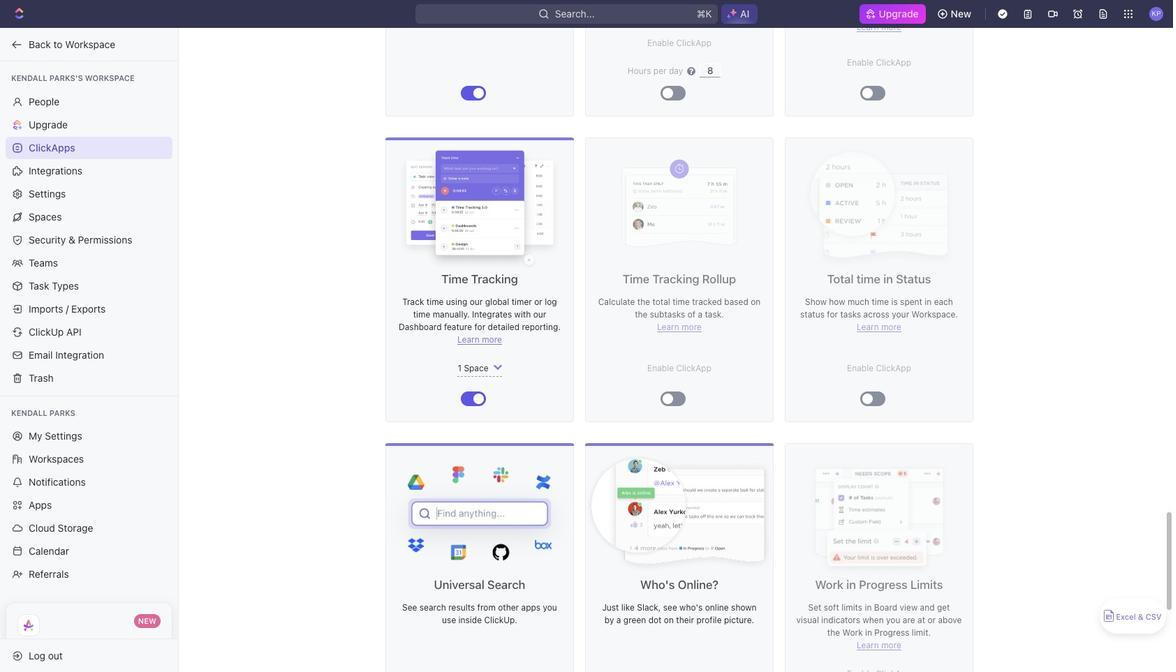 Task type: describe. For each thing, give the bounding box(es) containing it.
email integration
[[29, 349, 104, 361]]

enable clickapp down calculate the total time tracked based on the subtasks of a task. learn more at the right of the page
[[647, 363, 712, 374]]

using
[[446, 297, 468, 307]]

of
[[688, 309, 696, 320]]

when
[[863, 615, 884, 626]]

1 vertical spatial our
[[533, 309, 546, 320]]

security & permissions
[[29, 234, 132, 245]]

excel
[[1116, 613, 1136, 622]]

total
[[653, 297, 670, 307]]

cloud storage
[[29, 522, 93, 534]]

ai button
[[722, 4, 757, 24]]

time up manually. on the top of the page
[[427, 297, 444, 307]]

clickapp down learn more
[[876, 57, 911, 68]]

more inside show how much time is spent in each status for tasks across your workspace. learn more
[[881, 322, 902, 332]]

limits
[[842, 603, 863, 613]]

task types
[[29, 280, 79, 292]]

show how much time is spent in each status for tasks across your workspace. learn more
[[800, 297, 958, 332]]

time for time tracking
[[441, 272, 468, 286]]

other
[[498, 603, 519, 613]]

cloud
[[29, 522, 55, 534]]

clickup
[[29, 326, 64, 338]]

global
[[485, 297, 509, 307]]

/
[[66, 303, 69, 315]]

online?
[[678, 578, 719, 592]]

in inside show how much time is spent in each status for tasks across your workspace. learn more
[[925, 297, 932, 307]]

status
[[896, 272, 931, 286]]

feature
[[444, 322, 472, 332]]

calendar
[[29, 545, 69, 557]]

learn more link for progress
[[857, 640, 902, 651]]

on inside just like slack, see who's online shown by a green dot on their profile picture.
[[664, 615, 674, 626]]

results
[[448, 603, 475, 613]]

work inside "set soft limits in board view and get visual indicators when you are at or above the work in progress limit. learn more"
[[843, 628, 863, 638]]

limits
[[911, 578, 943, 592]]

kendall parks
[[11, 408, 75, 417]]

get
[[937, 603, 950, 613]]

trash link
[[6, 367, 173, 389]]

calendar link
[[6, 541, 173, 563]]

ai
[[740, 8, 750, 20]]

universal search
[[434, 578, 525, 592]]

for inside show how much time is spent in each status for tasks across your workspace. learn more
[[827, 309, 838, 320]]

across
[[864, 309, 890, 320]]

workspace for kendall parks's workspace
[[85, 73, 135, 82]]

time up dashboard at top left
[[413, 309, 430, 320]]

time inside calculate the total time tracked based on the subtasks of a task. learn more
[[673, 297, 690, 307]]

referrals
[[29, 569, 69, 580]]

above
[[938, 615, 962, 626]]

profile
[[697, 615, 722, 626]]

spaces link
[[6, 206, 173, 228]]

1 vertical spatial upgrade link
[[6, 113, 173, 136]]

clickapp down your
[[876, 363, 911, 374]]

per
[[654, 66, 667, 76]]

clickapps link
[[6, 137, 173, 159]]

rollup
[[702, 272, 736, 286]]

teams link
[[6, 252, 173, 274]]

new button
[[931, 3, 980, 25]]

integrations link
[[6, 160, 173, 182]]

my
[[29, 430, 42, 442]]

search
[[420, 603, 446, 613]]

settings link
[[6, 183, 173, 205]]

are
[[903, 615, 915, 626]]

notifications
[[29, 476, 86, 488]]

for inside 'track time using our global timer or log time manually. integrates with our dashboard feature for detailed reporting. learn more'
[[475, 322, 486, 332]]

you inside "set soft limits in board view and get visual indicators when you are at or above the work in progress limit. learn more"
[[886, 615, 901, 626]]

imports / exports link
[[6, 298, 173, 320]]

by
[[605, 615, 614, 626]]

types
[[52, 280, 79, 292]]

their
[[676, 615, 694, 626]]

task types link
[[6, 275, 173, 297]]

you inside see search results from other apps you use inside clickup.
[[543, 603, 557, 613]]

subtasks
[[650, 309, 685, 320]]

soft
[[824, 603, 839, 613]]

parks
[[49, 408, 75, 417]]

referrals link
[[6, 564, 173, 586]]

in up limits
[[847, 578, 856, 592]]

universal
[[434, 578, 485, 592]]

csv
[[1146, 613, 1162, 622]]

how
[[829, 297, 845, 307]]

or inside "set soft limits in board view and get visual indicators when you are at or above the work in progress limit. learn more"
[[928, 615, 936, 626]]

enable up per
[[647, 38, 674, 48]]

calculate the total time tracked based on the subtasks of a task. learn more
[[598, 297, 761, 332]]

with
[[514, 309, 531, 320]]

email integration link
[[6, 344, 173, 366]]

visual
[[797, 615, 819, 626]]

learn more link for in
[[857, 322, 902, 332]]

progress inside "set soft limits in board view and get visual indicators when you are at or above the work in progress limit. learn more"
[[875, 628, 910, 638]]

a inside just like slack, see who's online shown by a green dot on their profile picture.
[[617, 615, 621, 626]]

clickup.
[[484, 615, 517, 626]]

0 vertical spatial progress
[[859, 578, 908, 592]]

time for time tracking rollup
[[623, 272, 650, 286]]

0 vertical spatial our
[[470, 297, 483, 307]]

log out
[[29, 650, 63, 662]]

parks's
[[49, 73, 83, 82]]

workspace.
[[912, 309, 958, 320]]

& for permissions
[[68, 234, 75, 245]]

email
[[29, 349, 53, 361]]

more inside "set soft limits in board view and get visual indicators when you are at or above the work in progress limit. learn more"
[[881, 640, 902, 651]]

log
[[545, 297, 557, 307]]

1 vertical spatial the
[[635, 309, 648, 320]]

learn inside "set soft limits in board view and get visual indicators when you are at or above the work in progress limit. learn more"
[[857, 640, 879, 651]]

timer
[[512, 297, 532, 307]]

time tracking
[[441, 272, 518, 286]]

tracking for time tracking
[[471, 272, 518, 286]]

& for csv
[[1138, 613, 1144, 622]]

reporting.
[[522, 322, 561, 332]]

hours per day
[[628, 66, 683, 76]]

log out button
[[6, 645, 166, 667]]

enable down learn more
[[847, 57, 874, 68]]

from
[[477, 603, 496, 613]]

inside
[[459, 615, 482, 626]]

workspaces
[[29, 453, 84, 465]]

view
[[900, 603, 918, 613]]

shown
[[731, 603, 757, 613]]

apps link
[[6, 494, 173, 517]]

enable down subtasks
[[647, 363, 674, 374]]



Task type: vqa. For each thing, say whether or not it's contained in the screenshot.
first row from the bottom of the page
no



Task type: locate. For each thing, give the bounding box(es) containing it.
1 vertical spatial settings
[[45, 430, 82, 442]]

learn inside 'track time using our global timer or log time manually. integrates with our dashboard feature for detailed reporting. learn more'
[[458, 335, 480, 345]]

spent
[[900, 297, 923, 307]]

more inside 'track time using our global timer or log time manually. integrates with our dashboard feature for detailed reporting. learn more'
[[482, 335, 502, 345]]

more down your
[[881, 322, 902, 332]]

see
[[663, 603, 677, 613]]

my settings link
[[6, 425, 173, 448]]

at
[[918, 615, 925, 626]]

0 horizontal spatial our
[[470, 297, 483, 307]]

task.
[[705, 309, 724, 320]]

0 vertical spatial on
[[751, 297, 761, 307]]

green
[[624, 615, 646, 626]]

people link
[[6, 90, 173, 113]]

2 kendall from the top
[[11, 408, 47, 417]]

search
[[487, 578, 525, 592]]

more
[[881, 22, 902, 32], [682, 322, 702, 332], [881, 322, 902, 332], [482, 335, 502, 345], [881, 640, 902, 651]]

indicators
[[822, 615, 861, 626]]

upgrade up clickapps
[[29, 118, 68, 130]]

0 vertical spatial kendall
[[11, 73, 47, 82]]

apps
[[29, 499, 52, 511]]

just
[[602, 603, 619, 613]]

kendall for my settings
[[11, 408, 47, 417]]

enable clickapp down learn more
[[847, 57, 911, 68]]

1 horizontal spatial you
[[886, 615, 901, 626]]

workspace inside button
[[65, 38, 115, 50]]

progress
[[859, 578, 908, 592], [875, 628, 910, 638]]

enable clickapp down show how much time is spent in each status for tasks across your workspace. learn more at top
[[847, 363, 911, 374]]

a right by
[[617, 615, 621, 626]]

storage
[[58, 522, 93, 534]]

work up soft
[[815, 578, 844, 592]]

status
[[800, 309, 825, 320]]

kp button
[[1145, 3, 1168, 25]]

imports
[[29, 303, 63, 315]]

1 horizontal spatial time
[[623, 272, 650, 286]]

the left total
[[638, 297, 650, 307]]

0 vertical spatial &
[[68, 234, 75, 245]]

1 kendall from the top
[[11, 73, 47, 82]]

None number field
[[700, 64, 721, 78]]

0 horizontal spatial &
[[68, 234, 75, 245]]

2 vertical spatial the
[[827, 628, 840, 638]]

new
[[951, 8, 971, 20], [138, 617, 156, 626]]

day
[[669, 66, 683, 76]]

learn inside show how much time is spent in each status for tasks across your workspace. learn more
[[857, 322, 879, 332]]

or
[[534, 297, 543, 307], [928, 615, 936, 626]]

and
[[920, 603, 935, 613]]

2 time from the left
[[623, 272, 650, 286]]

back to workspace button
[[6, 33, 166, 56]]

time up of
[[673, 297, 690, 307]]

track time using our global timer or log time manually. integrates with our dashboard feature for detailed reporting. learn more
[[399, 297, 561, 345]]

progress up board
[[859, 578, 908, 592]]

kp
[[1152, 9, 1161, 18]]

clickup api link
[[6, 321, 173, 343]]

1 vertical spatial kendall
[[11, 408, 47, 417]]

0 horizontal spatial upgrade link
[[6, 113, 173, 136]]

new inside new button
[[951, 8, 971, 20]]

1 vertical spatial &
[[1138, 613, 1144, 622]]

like
[[621, 603, 635, 613]]

picture.
[[724, 615, 754, 626]]

who's online?
[[640, 578, 719, 592]]

tracking up total
[[653, 272, 699, 286]]

tracking up "global"
[[471, 272, 518, 286]]

0 horizontal spatial a
[[617, 615, 621, 626]]

0 horizontal spatial for
[[475, 322, 486, 332]]

enable clickapp up day
[[647, 38, 712, 48]]

0 vertical spatial upgrade
[[879, 8, 919, 20]]

integrates
[[472, 309, 512, 320]]

1 vertical spatial for
[[475, 322, 486, 332]]

1 vertical spatial you
[[886, 615, 901, 626]]

you right apps
[[543, 603, 557, 613]]

upgrade link up clickapps link
[[6, 113, 173, 136]]

in down when
[[865, 628, 872, 638]]

time up calculate
[[623, 272, 650, 286]]

& left csv on the bottom
[[1138, 613, 1144, 622]]

1 vertical spatial on
[[664, 615, 674, 626]]

tracked
[[692, 297, 722, 307]]

the left subtasks
[[635, 309, 648, 320]]

time up using
[[441, 272, 468, 286]]

workspace right to
[[65, 38, 115, 50]]

apps
[[521, 603, 541, 613]]

1 horizontal spatial tracking
[[653, 272, 699, 286]]

a right of
[[698, 309, 703, 320]]

exports
[[71, 303, 106, 315]]

1 vertical spatial workspace
[[85, 73, 135, 82]]

our up reporting. on the top of page
[[533, 309, 546, 320]]

1 horizontal spatial &
[[1138, 613, 1144, 622]]

1
[[458, 363, 462, 374]]

cloud storage link
[[6, 518, 173, 540]]

log
[[29, 650, 45, 662]]

who's
[[640, 578, 675, 592]]

2 tracking from the left
[[653, 272, 699, 286]]

out
[[48, 650, 63, 662]]

0 horizontal spatial new
[[138, 617, 156, 626]]

more down of
[[682, 322, 702, 332]]

tracking for time tracking rollup
[[653, 272, 699, 286]]

time up across
[[872, 297, 889, 307]]

imports / exports
[[29, 303, 106, 315]]

workspaces link
[[6, 448, 173, 471]]

on right based on the top right of the page
[[751, 297, 761, 307]]

kendall up my
[[11, 408, 47, 417]]

1 horizontal spatial for
[[827, 309, 838, 320]]

0 vertical spatial new
[[951, 8, 971, 20]]

clickapp down ⌘k
[[676, 38, 712, 48]]

learn inside calculate the total time tracked based on the subtasks of a task. learn more
[[657, 322, 679, 332]]

time
[[857, 272, 881, 286], [427, 297, 444, 307], [673, 297, 690, 307], [872, 297, 889, 307], [413, 309, 430, 320]]

in
[[884, 272, 893, 286], [925, 297, 932, 307], [847, 578, 856, 592], [865, 603, 872, 613], [865, 628, 872, 638]]

upgrade link left new button
[[859, 4, 926, 24]]

or right "at"
[[928, 615, 936, 626]]

0 vertical spatial workspace
[[65, 38, 115, 50]]

kendall up people
[[11, 73, 47, 82]]

settings up spaces
[[29, 188, 66, 199]]

settings down parks
[[45, 430, 82, 442]]

0 horizontal spatial upgrade
[[29, 118, 68, 130]]

workspace up 'people' link
[[85, 73, 135, 82]]

1 horizontal spatial or
[[928, 615, 936, 626]]

in up 'workspace.'
[[925, 297, 932, 307]]

permissions
[[78, 234, 132, 245]]

upgrade link
[[859, 4, 926, 24], [6, 113, 173, 136]]

back
[[29, 38, 51, 50]]

the inside "set soft limits in board view and get visual indicators when you are at or above the work in progress limit. learn more"
[[827, 628, 840, 638]]

enable down tasks
[[847, 363, 874, 374]]

learn
[[857, 22, 879, 32], [657, 322, 679, 332], [857, 322, 879, 332], [458, 335, 480, 345], [857, 640, 879, 651]]

upgrade up learn more
[[879, 8, 919, 20]]

a inside calculate the total time tracked based on the subtasks of a task. learn more
[[698, 309, 703, 320]]

1 vertical spatial work
[[843, 628, 863, 638]]

or left log
[[534, 297, 543, 307]]

0 vertical spatial settings
[[29, 188, 66, 199]]

security & permissions link
[[6, 229, 173, 251]]

work down indicators
[[843, 628, 863, 638]]

more down detailed at the top
[[482, 335, 502, 345]]

0 vertical spatial or
[[534, 297, 543, 307]]

0 vertical spatial a
[[698, 309, 703, 320]]

on down see
[[664, 615, 674, 626]]

use
[[442, 615, 456, 626]]

kendall parks's workspace
[[11, 73, 135, 82]]

see search results from other apps you use inside clickup.
[[402, 603, 557, 626]]

for down how
[[827, 309, 838, 320]]

notifications link
[[6, 471, 173, 494]]

1 vertical spatial progress
[[875, 628, 910, 638]]

1 vertical spatial upgrade
[[29, 118, 68, 130]]

for down 'integrates'
[[475, 322, 486, 332]]

our
[[470, 297, 483, 307], [533, 309, 546, 320]]

online
[[705, 603, 729, 613]]

in up when
[[865, 603, 872, 613]]

for
[[827, 309, 838, 320], [475, 322, 486, 332]]

1 horizontal spatial new
[[951, 8, 971, 20]]

back to workspace
[[29, 38, 115, 50]]

workspace
[[65, 38, 115, 50], [85, 73, 135, 82]]

integrations
[[29, 164, 82, 176]]

0 vertical spatial upgrade link
[[859, 4, 926, 24]]

work in progress limits
[[815, 578, 943, 592]]

limit.
[[912, 628, 931, 638]]

progress down are
[[875, 628, 910, 638]]

is
[[891, 297, 898, 307]]

kendall for people
[[11, 73, 47, 82]]

⌘k
[[697, 8, 712, 20]]

1 vertical spatial or
[[928, 615, 936, 626]]

detailed
[[488, 322, 520, 332]]

board
[[874, 603, 898, 613]]

1 horizontal spatial a
[[698, 309, 703, 320]]

1 vertical spatial new
[[138, 617, 156, 626]]

1 horizontal spatial upgrade link
[[859, 4, 926, 24]]

0 horizontal spatial you
[[543, 603, 557, 613]]

kendall
[[11, 73, 47, 82], [11, 408, 47, 417]]

1 time from the left
[[441, 272, 468, 286]]

you down board
[[886, 615, 901, 626]]

more down when
[[881, 640, 902, 651]]

workspace for back to workspace
[[65, 38, 115, 50]]

search...
[[555, 8, 595, 20]]

0 horizontal spatial or
[[534, 297, 543, 307]]

set soft limits in board view and get visual indicators when you are at or above the work in progress limit. learn more
[[797, 603, 962, 651]]

time up much
[[857, 272, 881, 286]]

clickapp down of
[[676, 363, 712, 374]]

more left new button
[[881, 22, 902, 32]]

0 vertical spatial for
[[827, 309, 838, 320]]

time inside show how much time is spent in each status for tasks across your workspace. learn more
[[872, 297, 889, 307]]

based
[[724, 297, 749, 307]]

api
[[66, 326, 81, 338]]

more inside calculate the total time tracked based on the subtasks of a task. learn more
[[682, 322, 702, 332]]

total
[[827, 272, 854, 286]]

0 horizontal spatial on
[[664, 615, 674, 626]]

0 vertical spatial work
[[815, 578, 844, 592]]

0 vertical spatial the
[[638, 297, 650, 307]]

1 vertical spatial a
[[617, 615, 621, 626]]

clickapps
[[29, 141, 75, 153]]

our right using
[[470, 297, 483, 307]]

1 horizontal spatial our
[[533, 309, 546, 320]]

in up 'is'
[[884, 272, 893, 286]]

much
[[848, 297, 870, 307]]

learn more link for rollup
[[657, 322, 702, 332]]

0 horizontal spatial time
[[441, 272, 468, 286]]

trash
[[29, 372, 54, 384]]

0 vertical spatial you
[[543, 603, 557, 613]]

the down indicators
[[827, 628, 840, 638]]

1 tracking from the left
[[471, 272, 518, 286]]

calculate
[[598, 297, 635, 307]]

task
[[29, 280, 49, 292]]

0 horizontal spatial tracking
[[471, 272, 518, 286]]

1 horizontal spatial upgrade
[[879, 8, 919, 20]]

1 horizontal spatial on
[[751, 297, 761, 307]]

clickup api
[[29, 326, 81, 338]]

& right security
[[68, 234, 75, 245]]

or inside 'track time using our global timer or log time manually. integrates with our dashboard feature for detailed reporting. learn more'
[[534, 297, 543, 307]]

on inside calculate the total time tracked based on the subtasks of a task. learn more
[[751, 297, 761, 307]]



